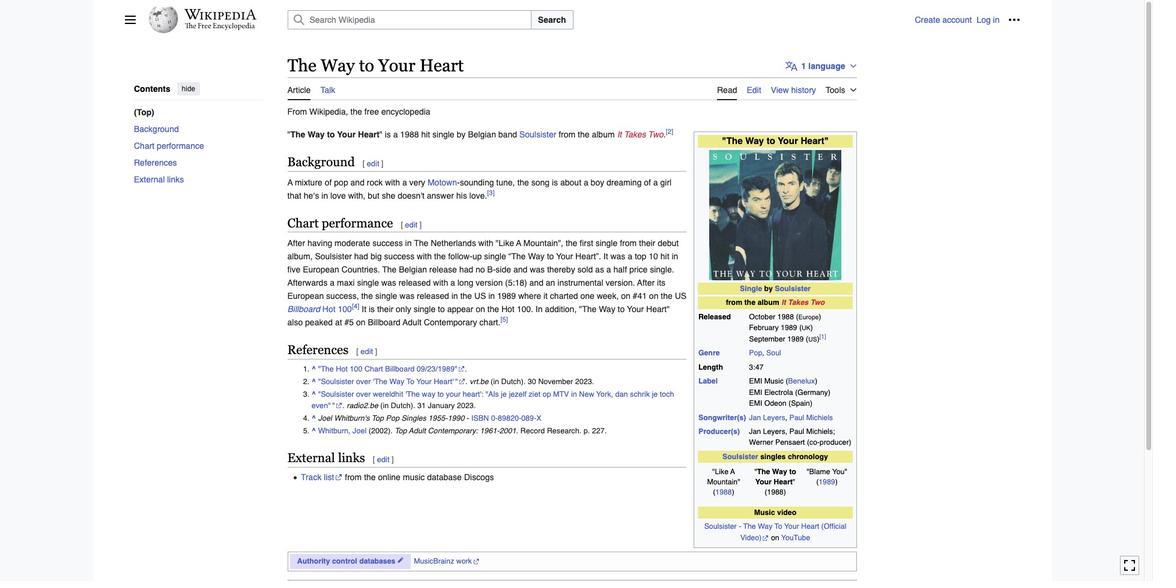 Task type: describe. For each thing, give the bounding box(es) containing it.
half
[[614, 265, 627, 275]]

[ for external links
[[373, 456, 375, 465]]

^ for "soulsister over 'the way to your heart'
[[312, 377, 316, 386]]

odeon
[[765, 400, 787, 408]]

"the for "the hot 100 chart billboard 09/23/1989"
[[318, 364, 334, 373]]

album inside "single by soulsister from the album it takes two"
[[758, 299, 780, 307]]

over for wereldhit
[[356, 390, 371, 399]]

1 vertical spatial european
[[287, 292, 324, 301]]

databases
[[359, 558, 396, 566]]

control
[[332, 558, 357, 566]]

discogs
[[464, 473, 494, 483]]

toch
[[660, 390, 674, 399]]

. for . radio2.be (in dutch). 31 january 2023.
[[343, 402, 345, 411]]

edit for external links
[[377, 456, 390, 465]]

^ link for "soulsister over 'the way to your heart'
[[312, 377, 316, 386]]

(germany)
[[795, 388, 831, 397]]

jan inside jan leyers, paul michiels; werner pensaert (co-producer)
[[749, 428, 761, 436]]

contemporary
[[424, 318, 477, 328]]

[ for chart performance
[[401, 220, 403, 229]]

singles
[[761, 453, 786, 461]]

rock
[[367, 178, 383, 187]]

1 horizontal spatial joel
[[353, 427, 367, 436]]

edit link for external links
[[377, 456, 390, 465]]

was up half
[[611, 252, 626, 262]]

hot inside after having moderate success in the netherlands with "like a mountain", the first single from their debut album, soulsister had big success with the follow-up single "the way to your heart". it was a top 10 hit in five european countries. the belgian release had no b-side and was thereby sold as a half price single. afterwards a maxi single was released with a long version (5:18) and an instrumental version. after its european success, the single was released in the us in 1989 where it charted one week, on #41 on the us billboard hot 100 [4]
[[323, 305, 336, 314]]

electrola
[[765, 388, 793, 397]]

the way to your heart
[[287, 56, 464, 75]]

jan leyers, paul michiels; werner pensaert (co-producer)
[[749, 428, 852, 447]]

on right #5
[[356, 318, 366, 328]]

soulsister down werner
[[723, 453, 759, 461]]

michiels
[[807, 414, 833, 422]]

michiels;
[[807, 428, 835, 436]]

adult inside it is their only single to appear on the hot 100. in addition, "the way to your heart" also peaked at #5 on billboard adult contemporary chart.
[[403, 318, 422, 328]]

the way to your heart main content
[[283, 54, 1020, 582]]

3 : 47
[[749, 363, 764, 372]]

way inside after having moderate success in the netherlands with "like a mountain", the first single from their debut album, soulsister had big success with the follow-up single "the way to your heart". it was a top 10 hit in five european countries. the belgian release had no b-side and was thereby sold as a half price single. afterwards a maxi single was released with a long version (5:18) and an instrumental version. after its european success, the single was released in the us in 1989 where it charted one week, on #41 on the us billboard hot 100 [4]
[[528, 252, 545, 262]]

schrik
[[630, 390, 650, 399]]

] for external links
[[392, 456, 394, 465]]

love.
[[470, 191, 487, 200]]

1 vertical spatial released
[[417, 292, 449, 301]]

released
[[699, 313, 731, 321]]

debut
[[658, 239, 679, 248]]

genre
[[699, 349, 720, 358]]

is inside it is their only single to appear on the hot 100. in addition, "the way to your heart" also peaked at #5 on billboard adult contemporary chart.
[[369, 305, 375, 314]]

( down europe
[[800, 324, 802, 332]]

2 je from the left
[[652, 390, 658, 399]]

singles
[[402, 414, 426, 423]]

mixture
[[295, 178, 323, 187]]

where
[[518, 292, 541, 301]]

girl
[[661, 178, 672, 187]]

single up only
[[375, 292, 397, 301]]

soulsister inside soulsister - the way to your heart (official video)
[[704, 523, 737, 531]]

mountain"
[[707, 478, 740, 487]]

thereby
[[547, 265, 575, 275]]

success,
[[326, 292, 359, 301]]

on youtube
[[769, 534, 811, 542]]

search
[[538, 15, 566, 25]]

about
[[561, 178, 582, 187]]

in down version
[[489, 292, 495, 301]]

"als
[[486, 390, 499, 399]]

"like a mountain" ( 1988 )
[[707, 468, 740, 497]]

log in and more options image
[[1008, 14, 1020, 26]]

0 vertical spatial external links
[[134, 174, 184, 184]]

addition,
[[545, 305, 577, 314]]

1988 inside " the way to your heart " is a 1988 hit single by belgian band soulsister from the album it takes two . [2]
[[400, 130, 419, 139]]

1989 down uk
[[788, 335, 804, 343]]

list
[[324, 473, 334, 483]]

references inside 'the way to your heart' element
[[287, 343, 349, 358]]

soulsister inside "single by soulsister from the album it takes two"
[[775, 285, 811, 293]]

dan
[[616, 390, 628, 399]]

^ link for "soulsister over wereldhit 'the way to your heart': "als je jezelf ziet op mtv in new york, dan schrik je toch even"
[[312, 390, 316, 399]]

after having moderate success in the netherlands with "like a mountain", the first single from their debut album, soulsister had big success with the follow-up single "the way to your heart". it was a top 10 hit in five european countries. the belgian release had no b-side and was thereby sold as a half price single. afterwards a maxi single was released with a long version (5:18) and an instrumental version. after its european success, the single was released in the us in 1989 where it charted one week, on #41 on the us billboard hot 100 [4]
[[287, 239, 687, 314]]

4 ^ from the top
[[312, 414, 316, 423]]

" right even"
[[332, 402, 335, 411]]

your up encyclopedia
[[379, 56, 416, 75]]

background inside background link
[[134, 124, 179, 134]]

view history link
[[771, 78, 816, 99]]

"the hot 100 chart billboard 09/23/1989"
[[318, 364, 457, 373]]

" down from in the left top of the page
[[287, 130, 290, 139]]

0 vertical spatial and
[[351, 178, 365, 187]]

countries.
[[342, 265, 380, 275]]

the way to your heart element
[[287, 100, 857, 582]]

0 horizontal spatial it takes two link
[[617, 130, 664, 139]]

the left first
[[566, 239, 578, 248]]

the right countries.
[[382, 265, 397, 275]]

in down debut on the top
[[672, 252, 678, 262]]

2023. for . vrt.be (in dutch). 30 november 2023.
[[575, 377, 594, 386]]

two inside " the way to your heart " is a 1988 hit single by belgian band soulsister from the album it takes two . [2]
[[648, 130, 664, 139]]

personal tools navigation
[[915, 10, 1024, 29]]

was left thereby at top
[[530, 265, 545, 275]]

by inside " the way to your heart " is a 1988 hit single by belgian band soulsister from the album it takes two . [2]
[[457, 130, 466, 139]]

way down edit
[[746, 136, 764, 147]]

'the inside "soulsister over wereldhit 'the way to your heart': "als je jezelf ziet op mtv in new york, dan schrik je toch even"
[[405, 390, 420, 399]]

2 horizontal spatial soulsister link
[[775, 285, 811, 293]]

heart'
[[434, 377, 454, 386]]

the left netherlands
[[414, 239, 429, 248]]

to down view
[[767, 136, 776, 147]]

0 vertical spatial european
[[303, 265, 339, 275]]

york,
[[597, 390, 613, 399]]

way inside soulsister - the way to your heart (official video)
[[758, 523, 773, 531]]

it is their only single to appear on the hot 100. in addition, "the way to your heart" also peaked at #5 on billboard adult contemporary chart.
[[287, 305, 670, 328]]

that
[[287, 191, 302, 200]]

soulsister - the way to your heart (official video) link
[[704, 523, 847, 542]]

[3]
[[487, 189, 495, 197]]

from right list
[[345, 473, 362, 483]]

heart inside " the way to your heart " (1988)
[[774, 478, 793, 487]]

you"
[[833, 468, 848, 476]]

create
[[915, 15, 940, 25]]

your up way
[[417, 377, 432, 386]]

^ link for "the hot 100 chart billboard 09/23/1989"
[[312, 364, 316, 373]]

" right the heart' on the left bottom of page
[[455, 377, 458, 386]]

one
[[581, 292, 595, 301]]

"soulsister for "soulsister over 'the way to your heart' "
[[318, 377, 354, 386]]

heart down search wikipedia search box
[[420, 56, 464, 75]]

1 horizontal spatial after
[[637, 278, 655, 288]]

1 horizontal spatial had
[[459, 265, 473, 275]]

[ edit ] for background
[[363, 159, 384, 168]]

2 vertical spatial billboard
[[385, 364, 415, 373]]

5 ^ from the top
[[312, 427, 316, 436]]

. inside ^ joel whitburn's top pop singles 1955-1990 - isbn 0-89820-089-x ^ whitburn, joel (2002). top adult contemporary: 1961-2001 . record research. p. 227.
[[516, 427, 519, 436]]

(5:18)
[[505, 278, 527, 288]]

single right first
[[596, 239, 618, 248]]

(2002).
[[369, 427, 393, 436]]

with,
[[348, 191, 366, 200]]

) inside "like a mountain" ( 1988 )
[[732, 489, 735, 497]]

hit inside " the way to your heart " is a 1988 hit single by belgian band soulsister from the album it takes two . [2]
[[421, 130, 430, 139]]

to up free
[[359, 56, 374, 75]]

it inside after having moderate success in the netherlands with "like a mountain", the first single from their debut album, soulsister had big success with the follow-up single "the way to your heart". it was a top 10 hit in five european countries. the belgian release had no b-side and was thereby sold as a half price single. afterwards a maxi single was released with a long version (5:18) and an instrumental version. after its european success, the single was released in the us in 1989 where it charted one week, on #41 on the us billboard hot 100 [4]
[[604, 252, 608, 262]]

is inside '-sounding tune, the song is about a boy dreaming of a girl that he's in love with, but she doesn't answer his love.'
[[552, 178, 558, 187]]

p. 227.
[[584, 427, 607, 436]]

1 horizontal spatial hot
[[336, 364, 348, 373]]

[2]
[[666, 127, 674, 136]]

on left youtube link on the right bottom of the page
[[771, 534, 780, 542]]

soul
[[767, 349, 781, 358]]

^ link for whitburn, joel
[[312, 427, 316, 436]]

with down "release"
[[433, 278, 448, 288]]

" down soulsister singles chronology at bottom right
[[755, 468, 757, 476]]

the down its
[[661, 292, 673, 301]]

single up b-
[[484, 252, 506, 262]]

was up only
[[400, 292, 415, 301]]

( inside emi music ( benelux ) emi electrola (germany) emi odeon (spain)
[[786, 377, 788, 386]]

edit link
[[747, 78, 762, 99]]

on up chart.
[[476, 305, 485, 314]]

( down "single by soulsister from the album it takes two"
[[796, 313, 799, 321]]

heart" inside it is their only single to appear on the hot 100. in addition, "the way to your heart" also peaked at #5 on billboard adult contemporary chart.
[[646, 305, 670, 314]]

0 vertical spatial pop
[[749, 349, 763, 358]]

edit link for references
[[361, 347, 373, 357]]

his
[[456, 191, 467, 200]]

0 vertical spatial 'the
[[373, 377, 388, 386]]

version
[[476, 278, 503, 288]]

1988 inside october 1988 ( europe ) february 1989 ( uk ) september 1989 ( us ) [1]
[[778, 313, 794, 321]]

single inside it is their only single to appear on the hot 100. in addition, "the way to your heart" also peaked at #5 on billboard adult contemporary chart.
[[414, 305, 436, 314]]

with up "release"
[[417, 252, 432, 262]]

in left netherlands
[[405, 239, 412, 248]]

hit inside after having moderate success in the netherlands with "like a mountain", the first single from their debut album, soulsister had big success with the follow-up single "the way to your heart". it was a top 10 hit in five european countries. the belgian release had no b-side and was thereby sold as a half price single. afterwards a maxi single was released with a long version (5:18) and an instrumental version. after its european success, the single was released in the us in 1989 where it charted one week, on #41 on the us billboard hot 100 [4]
[[661, 252, 670, 262]]

music
[[403, 473, 425, 483]]

to for 'the
[[407, 377, 415, 386]]

- inside '-sounding tune, the song is about a boy dreaming of a girl that he's in love with, but she doesn't answer his love.'
[[457, 178, 460, 187]]

#5
[[345, 318, 354, 328]]

september
[[749, 335, 786, 343]]

. for . vrt.be (in dutch). 30 november 2023.
[[466, 377, 468, 386]]

takes inside " the way to your heart " is a 1988 hit single by belgian band soulsister from the album it takes two . [2]
[[624, 130, 646, 139]]

100 inside after having moderate success in the netherlands with "like a mountain", the first single from their debut album, soulsister had big success with the follow-up single "the way to your heart". it was a top 10 hit in five european countries. the belgian release had no b-side and was thereby sold as a half price single. afterwards a maxi single was released with a long version (5:18) and an instrumental version. after its european success, the single was released in the us in 1989 where it charted one week, on #41 on the us billboard hot 100 [4]
[[338, 305, 352, 314]]

single down countries.
[[357, 278, 379, 288]]

0 horizontal spatial chart
[[134, 141, 154, 150]]

songwriter(s) link
[[699, 414, 746, 422]]

chart performance link
[[134, 137, 263, 154]]

dutch). for 31
[[391, 402, 415, 411]]

account
[[943, 15, 972, 25]]

0 vertical spatial top
[[372, 414, 384, 423]]

a left very
[[402, 178, 407, 187]]

the inside " the way to your heart " is a 1988 hit single by belgian band soulsister from the album it takes two . [2]
[[578, 130, 590, 139]]

1 vertical spatial chart
[[287, 216, 319, 230]]

1990
[[448, 414, 465, 423]]

the down long
[[460, 292, 472, 301]]

b-
[[487, 265, 496, 275]]

soulsister inside " the way to your heart " is a 1988 hit single by belgian band soulsister from the album it takes two . [2]
[[520, 130, 557, 139]]

belgian inside " the way to your heart " is a 1988 hit single by belgian band soulsister from the album it takes two . [2]
[[468, 130, 496, 139]]

in
[[536, 305, 543, 314]]

us inside october 1988 ( europe ) february 1989 ( uk ) september 1989 ( us ) [1]
[[809, 336, 817, 343]]

background link
[[134, 120, 263, 137]]

31
[[417, 402, 426, 411]]

to inside " the way to your heart " is a 1988 hit single by belgian band soulsister from the album it takes two . [2]
[[327, 130, 335, 139]]

wikipedia image
[[184, 9, 256, 20]]

0 vertical spatial external
[[134, 174, 165, 184]]

[ edit ] for external links
[[373, 456, 394, 465]]

your inside soulsister - the way to your heart (official video)
[[785, 523, 799, 531]]

the free encyclopedia image
[[185, 23, 255, 31]]

maxi
[[337, 278, 355, 288]]

a left maxi
[[330, 278, 335, 288]]

1989 inside after having moderate success in the netherlands with "like a mountain", the first single from their debut album, soulsister had big success with the follow-up single "the way to your heart". it was a top 10 hit in five european countries. the belgian release had no b-side and was thereby sold as a half price single. afterwards a maxi single was released with a long version (5:18) and an instrumental version. after its european success, the single was released in the us in 1989 where it charted one week, on #41 on the us billboard hot 100 [4]
[[497, 292, 516, 301]]

0 vertical spatial joel
[[318, 414, 332, 423]]

whitburn, joel link
[[318, 427, 367, 436]]

to up contemporary
[[438, 305, 445, 314]]

a left boy
[[584, 178, 589, 187]]

0 vertical spatial links
[[167, 174, 184, 184]]

(in for vrt.be
[[491, 377, 499, 386]]

0 vertical spatial references
[[134, 158, 177, 167]]

) inside the "blame you" ( 1989 )
[[835, 478, 838, 487]]

belgian inside after having moderate success in the netherlands with "like a mountain", the first single from their debut album, soulsister had big success with the follow-up single "the way to your heart". it was a top 10 hit in five european countries. the belgian release had no b-side and was thereby sold as a half price single. afterwards a maxi single was released with a long version (5:18) and an instrumental version. after its european success, the single was released in the us in 1989 where it charted one week, on #41 on the us billboard hot 100 [4]
[[399, 265, 427, 275]]

chart performance inside chart performance link
[[134, 141, 204, 150]]

way
[[422, 390, 436, 399]]

0 vertical spatial a
[[287, 178, 293, 187]]

the up article link
[[287, 56, 317, 75]]

release
[[429, 265, 457, 275]]

your inside " the way to your heart " is a 1988 hit single by belgian band soulsister from the album it takes two . [2]
[[337, 130, 356, 139]]

on left #41 at the bottom right
[[621, 292, 631, 301]]

by inside "single by soulsister from the album it takes two"
[[764, 285, 773, 293]]

( down uk
[[806, 335, 809, 343]]

from inside "single by soulsister from the album it takes two"
[[726, 299, 743, 307]]

isbn
[[471, 414, 489, 423]]

she
[[382, 191, 395, 200]]

0 vertical spatial heart"
[[801, 136, 829, 147]]

edit link for chart performance
[[405, 220, 418, 229]]

[3] link
[[487, 189, 495, 197]]

- inside ^ joel whitburn's top pop singles 1955-1990 - isbn 0-89820-089-x ^ whitburn, joel (2002). top adult contemporary: 1961-2001 . record research. p. 227.
[[467, 414, 469, 423]]

pop inside ^ joel whitburn's top pop singles 1955-1990 - isbn 0-89820-089-x ^ whitburn, joel (2002). top adult contemporary: 1961-2001 . record research. p. 227.
[[386, 414, 399, 423]]

the inside " the way to your heart " (1988)
[[757, 468, 770, 476]]

billboard inside after having moderate success in the netherlands with "like a mountain", the first single from their debut album, soulsister had big success with the follow-up single "the way to your heart". it was a top 10 hit in five european countries. the belgian release had no b-side and was thereby sold as a half price single. afterwards a maxi single was released with a long version (5:18) and an instrumental version. after its european success, the single was released in the us in 1989 where it charted one week, on #41 on the us billboard hot 100 [4]
[[287, 305, 320, 314]]

to inside "soulsister over wereldhit 'the way to your heart': "als je jezelf ziet op mtv in new york, dan schrik je toch even"
[[438, 390, 444, 399]]

your down view history
[[778, 136, 798, 147]]

1989 left uk
[[781, 324, 798, 332]]

with up she
[[385, 178, 400, 187]]

(top) link
[[134, 104, 273, 120]]

0 vertical spatial ,
[[763, 349, 765, 358]]

(top)
[[134, 107, 154, 117]]

way up 'talk' link
[[321, 56, 355, 75]]

the right success,
[[361, 292, 373, 301]]

a left 'top'
[[628, 252, 633, 262]]

1 horizontal spatial us
[[675, 292, 687, 301]]

pop link
[[749, 349, 763, 358]]

#41
[[633, 292, 647, 301]]

"the for "the way to your heart"
[[722, 136, 743, 147]]

wereldhit
[[373, 390, 403, 399]]

0 vertical spatial performance
[[157, 141, 204, 150]]

[ edit ] for chart performance
[[401, 220, 422, 229]]

the left free
[[351, 107, 362, 116]]

1 vertical spatial 100
[[350, 364, 363, 373]]

edit link for background
[[367, 159, 379, 168]]

0 vertical spatial success
[[373, 239, 403, 248]]

is inside " the way to your heart " is a 1988 hit single by belgian band soulsister from the album it takes two . [2]
[[385, 130, 391, 139]]

jezelf
[[509, 390, 527, 399]]

" down chronology
[[793, 478, 796, 487]]

view
[[771, 85, 789, 95]]

article
[[287, 85, 311, 95]]

january
[[428, 402, 455, 411]]

an
[[546, 278, 555, 288]]

was down "big"
[[381, 278, 396, 288]]

in inside "soulsister over wereldhit 'the way to your heart': "als je jezelf ziet op mtv in new york, dan schrik je toch even"
[[571, 390, 577, 399]]

a left long
[[451, 278, 455, 288]]

a inside " the way to your heart " is a 1988 hit single by belgian band soulsister from the album it takes two . [2]
[[393, 130, 398, 139]]

"the hot 100 chart billboard 09/23/1989" link
[[318, 364, 465, 373]]

1989 link
[[819, 478, 835, 487]]

way inside " the way to your heart " is a 1988 hit single by belgian band soulsister from the album it takes two . [2]
[[308, 130, 325, 139]]

(1988)
[[765, 489, 786, 497]]

language
[[809, 61, 846, 71]]

performance inside 'the way to your heart' element
[[322, 216, 393, 230]]

1 horizontal spatial soulsister link
[[723, 453, 759, 461]]

Search Wikipedia search field
[[287, 10, 532, 29]]

0 horizontal spatial us
[[474, 292, 486, 301]]



Task type: locate. For each thing, give the bounding box(es) containing it.
soulsister
[[520, 130, 557, 139], [315, 252, 352, 262], [775, 285, 811, 293], [723, 453, 759, 461], [704, 523, 737, 531]]

from inside after having moderate success in the netherlands with "like a mountain", the first single from their debut album, soulsister had big success with the follow-up single "the way to your heart". it was a top 10 hit in five european countries. the belgian release had no b-side and was thereby sold as a half price single. afterwards a maxi single was released with a long version (5:18) and an instrumental version. after its european success, the single was released in the us in 1989 where it charted one week, on #41 on the us billboard hot 100 [4]
[[620, 239, 637, 248]]

with up 'up'
[[479, 239, 494, 248]]

^ for "soulsister over wereldhit 'the way to your heart': "als je jezelf ziet op mtv in new york, dan schrik je toch even"
[[312, 390, 316, 399]]

0 vertical spatial 2023.
[[575, 377, 594, 386]]

heart inside " the way to your heart " is a 1988 hit single by belgian band soulsister from the album it takes two . [2]
[[358, 130, 380, 139]]

from up about
[[559, 130, 576, 139]]

0 horizontal spatial 'the
[[373, 377, 388, 386]]

your down from wikipedia, the free encyclopedia
[[337, 130, 356, 139]]

answer
[[427, 191, 454, 200]]

1989 inside the "blame you" ( 1989 )
[[819, 478, 835, 487]]

2 paul from the top
[[790, 428, 805, 436]]

billboard inside it is their only single to appear on the hot 100. in addition, "the way to your heart" also peaked at #5 on billboard adult contemporary chart.
[[368, 318, 401, 328]]

1961-
[[480, 427, 500, 436]]

1 vertical spatial it takes two link
[[782, 299, 825, 307]]

the inside it is their only single to appear on the hot 100. in addition, "the way to your heart" also peaked at #5 on billboard adult contemporary chart.
[[488, 305, 499, 314]]

it up 'as'
[[604, 252, 608, 262]]

3 emi from the top
[[749, 400, 763, 408]]

soulsister link down werner
[[723, 453, 759, 461]]

the up "release"
[[434, 252, 446, 262]]

1 vertical spatial adult
[[409, 427, 426, 436]]

top up '(2002).'
[[372, 414, 384, 423]]

2 horizontal spatial chart
[[365, 364, 383, 373]]

it takes two link
[[617, 130, 664, 139], [782, 299, 825, 307]]

billboard up 'also'
[[287, 305, 320, 314]]

whitburn's
[[334, 414, 370, 423]]

to inside after having moderate success in the netherlands with "like a mountain", the first single from their debut album, soulsister had big success with the follow-up single "the way to your heart". it was a top 10 hit in five european countries. the belgian release had no b-side and was thereby sold as a half price single. afterwards a maxi single was released with a long version (5:18) and an instrumental version. after its european success, the single was released in the us in 1989 where it charted one week, on #41 on the us billboard hot 100 [4]
[[547, 252, 554, 262]]

^ for "the hot 100 chart billboard 09/23/1989"
[[312, 364, 316, 373]]

a inside "like a mountain" ( 1988 )
[[731, 468, 735, 476]]

0 vertical spatial (in
[[491, 377, 499, 386]]

2 horizontal spatial us
[[809, 336, 817, 343]]

adult inside ^ joel whitburn's top pop singles 1955-1990 - isbn 0-89820-089-x ^ whitburn, joel (2002). top adult contemporary: 1961-2001 . record research. p. 227.
[[409, 427, 426, 436]]

album inside " the way to your heart " is a 1988 hit single by belgian band soulsister from the album it takes two . [2]
[[592, 130, 615, 139]]

the inside '-sounding tune, the song is about a boy dreaming of a girl that he's in love with, but she doesn't answer his love.'
[[518, 178, 529, 187]]

their inside it is their only single to appear on the hot 100. in addition, "the way to your heart" also peaked at #5 on billboard adult contemporary chart.
[[377, 305, 394, 314]]

0 horizontal spatial soulsister link
[[520, 130, 557, 139]]

afterwards
[[287, 278, 328, 288]]

external links down references link
[[134, 174, 184, 184]]

us
[[474, 292, 486, 301], [675, 292, 687, 301], [809, 336, 817, 343]]

songwriter(s) jan leyers , paul michiels
[[699, 414, 833, 422]]

contents
[[134, 84, 170, 94]]

2 horizontal spatial "the
[[722, 136, 743, 147]]

paul down (spain) at the bottom of the page
[[790, 414, 805, 422]]

0 horizontal spatial background
[[134, 124, 179, 134]]

0 horizontal spatial external
[[134, 174, 165, 184]]

soulsister link
[[520, 130, 557, 139], [775, 285, 811, 293], [723, 453, 759, 461]]

your inside it is their only single to appear on the hot 100. in addition, "the way to your heart" also peaked at #5 on billboard adult contemporary chart.
[[627, 305, 644, 314]]

jan
[[749, 414, 761, 422], [749, 428, 761, 436]]

edit
[[747, 85, 762, 95]]

1 vertical spatial success
[[384, 252, 415, 262]]

a inside after having moderate success in the netherlands with "like a mountain", the first single from their debut album, soulsister had big success with the follow-up single "the way to your heart". it was a top 10 hit in five european countries. the belgian release had no b-side and was thereby sold as a half price single. afterwards a maxi single was released with a long version (5:18) and an instrumental version. after its european success, the single was released in the us in 1989 where it charted one week, on #41 on the us billboard hot 100 [4]
[[516, 239, 522, 248]]

a right 'as'
[[607, 265, 611, 275]]

performance
[[157, 141, 204, 150], [322, 216, 393, 230]]

from
[[287, 107, 307, 116]]

1 jan from the top
[[749, 414, 761, 422]]

2 vertical spatial -
[[739, 523, 742, 531]]

performance up moderate
[[322, 216, 393, 230]]

2023. for . radio2.be (in dutch). 31 january 2023.
[[457, 402, 476, 411]]

big
[[371, 252, 382, 262]]

0 vertical spatial after
[[287, 239, 305, 248]]

isbn link
[[471, 414, 489, 423]]

0 vertical spatial "soulsister
[[318, 377, 354, 386]]

1 over from the top
[[356, 377, 371, 386]]

1988 inside "like a mountain" ( 1988 )
[[716, 489, 732, 497]]

us left "[1]" link
[[809, 336, 817, 343]]

3
[[749, 363, 753, 372]]

edit for references
[[361, 347, 373, 357]]

1 of from the left
[[325, 178, 332, 187]]

and down the "the at the left top of page
[[514, 265, 528, 275]]

[
[[363, 159, 365, 168], [401, 220, 403, 229], [356, 347, 359, 357], [373, 456, 375, 465]]

create account link
[[915, 15, 972, 25]]

it inside it is their only single to appear on the hot 100. in addition, "the way to your heart" also peaked at #5 on billboard adult contemporary chart.
[[362, 305, 367, 314]]

sounding
[[460, 178, 494, 187]]

] for background
[[381, 159, 384, 168]]

soulsister link up europe
[[775, 285, 811, 293]]

0 horizontal spatial chart performance
[[134, 141, 204, 150]]

the inside " the way to your heart " is a 1988 hit single by belgian band soulsister from the album it takes two . [2]
[[290, 130, 305, 139]]

joel down the whitburn's
[[353, 427, 367, 436]]

paul inside jan leyers, paul michiels; werner pensaert (co-producer)
[[790, 428, 805, 436]]

netherlands
[[431, 239, 476, 248]]

success right "big"
[[384, 252, 415, 262]]

1 horizontal spatial external
[[287, 451, 335, 466]]

external inside 'the way to your heart' element
[[287, 451, 335, 466]]

the
[[351, 107, 362, 116], [578, 130, 590, 139], [518, 178, 529, 187], [566, 239, 578, 248], [434, 252, 446, 262], [361, 292, 373, 301], [460, 292, 472, 301], [661, 292, 673, 301], [745, 299, 756, 307], [488, 305, 499, 314], [364, 473, 376, 483]]

5 ^ link from the top
[[312, 427, 316, 436]]

chart performance
[[134, 141, 204, 150], [287, 216, 393, 230]]

- inside soulsister - the way to your heart (official video)
[[739, 523, 742, 531]]

to inside soulsister - the way to your heart (official video)
[[775, 523, 783, 531]]

" down from wikipedia, the free encyclopedia
[[380, 130, 383, 139]]

hot up radio2.be
[[336, 364, 348, 373]]

1 horizontal spatial 2023.
[[575, 377, 594, 386]]

1 vertical spatial emi
[[749, 388, 763, 397]]

1 horizontal spatial -
[[467, 414, 469, 423]]

belgian left "release"
[[399, 265, 427, 275]]

1 horizontal spatial (in
[[491, 377, 499, 386]]

tools
[[826, 85, 846, 95]]

producer(s)
[[699, 428, 740, 436]]

adult down singles
[[409, 427, 426, 436]]

(spain)
[[789, 400, 813, 408]]

1 je from the left
[[501, 390, 507, 399]]

their left only
[[377, 305, 394, 314]]

100 down success,
[[338, 305, 352, 314]]

edit up a mixture of pop and rock with a very motown
[[367, 159, 379, 168]]

0 horizontal spatial pop
[[386, 414, 399, 423]]

but
[[368, 191, 380, 200]]

by left band
[[457, 130, 466, 139]]

ziet
[[529, 390, 541, 399]]

1 vertical spatial music
[[754, 509, 775, 517]]

0 horizontal spatial je
[[501, 390, 507, 399]]

way inside it is their only single to appear on the hot 100. in addition, "the way to your heart" also peaked at #5 on billboard adult contemporary chart.
[[599, 305, 616, 314]]

edit link
[[367, 159, 379, 168], [405, 220, 418, 229], [361, 347, 373, 357], [377, 456, 390, 465]]

3 ^ from the top
[[312, 390, 316, 399]]

] for references
[[375, 347, 377, 357]]

[5] link
[[501, 316, 508, 324]]

doesn't
[[398, 191, 425, 200]]

single inside " the way to your heart " is a 1988 hit single by belgian band soulsister from the album it takes two . [2]
[[433, 130, 455, 139]]

1 horizontal spatial by
[[764, 285, 773, 293]]

2 horizontal spatial a
[[731, 468, 735, 476]]

)
[[819, 313, 822, 321], [811, 324, 813, 332], [817, 335, 820, 343], [815, 377, 818, 386], [835, 478, 838, 487], [732, 489, 735, 497]]

external down references link
[[134, 174, 165, 184]]

november
[[538, 377, 573, 386]]

3 ^ link from the top
[[312, 390, 316, 399]]

"like inside after having moderate success in the netherlands with "like a mountain", the first single from their debut album, soulsister had big success with the follow-up single "the way to your heart". it was a top 10 hit in five european countries. the belgian release had no b-side and was thereby sold as a half price single. afterwards a maxi single was released with a long version (5:18) and an instrumental version. after its european success, the single was released in the us in 1989 where it charted one week, on #41 on the us billboard hot 100 [4]
[[496, 239, 514, 248]]

1 horizontal spatial ,
[[786, 414, 788, 422]]

database
[[427, 473, 462, 483]]

2 vertical spatial is
[[369, 305, 375, 314]]

4 ^ link from the top
[[312, 414, 316, 423]]

[ edit ] for references
[[356, 347, 377, 357]]

your inside after having moderate success in the netherlands with "like a mountain", the first single from their debut album, soulsister had big success with the follow-up single "the way to your heart". it was a top 10 hit in five european countries. the belgian release had no b-side and was thereby sold as a half price single. afterwards a maxi single was released with a long version (5:18) and an instrumental version. after its european success, the single was released in the us in 1989 where it charted one week, on #41 on the us billboard hot 100 [4]
[[556, 252, 573, 262]]

( inside "like a mountain" ( 1988 )
[[713, 489, 716, 497]]

heart inside soulsister - the way to your heart (official video)
[[801, 523, 820, 531]]

a up the "the at the left top of page
[[516, 239, 522, 248]]

even"
[[312, 402, 331, 411]]

2 ^ from the top
[[312, 377, 316, 386]]

[ up "the hot 100 chart billboard 09/23/1989"
[[356, 347, 359, 357]]

research.
[[547, 427, 582, 436]]

1 vertical spatial references
[[287, 343, 349, 358]]

fullscreen image
[[1124, 560, 1136, 572]]

0 vertical spatial soulsister link
[[520, 130, 557, 139]]

] up "the hot 100 chart billboard 09/23/1989"
[[375, 347, 377, 357]]

hot up [5] link
[[502, 305, 515, 314]]

dreaming
[[607, 178, 642, 187]]

music inside emi music ( benelux ) emi electrola (germany) emi odeon (spain)
[[765, 377, 784, 386]]

(in for radio2.be
[[380, 402, 389, 411]]

1 vertical spatial pop
[[386, 414, 399, 423]]

language progressive image
[[786, 60, 798, 72]]

1 vertical spatial dutch).
[[391, 402, 415, 411]]

Search search field
[[273, 10, 915, 29]]

uk
[[802, 325, 811, 332]]

it inside " the way to your heart " is a 1988 hit single by belgian band soulsister from the album it takes two . [2]
[[617, 130, 622, 139]]

of inside '-sounding tune, the song is about a boy dreaming of a girl that he's in love with, but she doesn't answer his love.'
[[644, 178, 651, 187]]

external links inside 'the way to your heart' element
[[287, 451, 365, 466]]

links down whitburn, joel link
[[338, 451, 365, 466]]

0 vertical spatial by
[[457, 130, 466, 139]]

2 ^ link from the top
[[312, 377, 316, 386]]

paul michiels link
[[790, 414, 833, 422]]

edit link up "the hot 100 chart billboard 09/23/1989"
[[361, 347, 373, 357]]

the up about
[[578, 130, 590, 139]]

it
[[617, 130, 622, 139], [604, 252, 608, 262], [782, 299, 786, 307], [362, 305, 367, 314]]

[ edit ] up online
[[373, 456, 394, 465]]

of left girl
[[644, 178, 651, 187]]

performance down background link at top left
[[157, 141, 204, 150]]

after up album,
[[287, 239, 305, 248]]

"soulsister for "soulsister over wereldhit 'the way to your heart': "als je jezelf ziet op mtv in new york, dan schrik je toch even"
[[318, 390, 354, 399]]

in inside '-sounding tune, the song is about a boy dreaming of a girl that he's in love with, but she doesn't answer his love.'
[[322, 191, 328, 200]]

- up his
[[457, 178, 460, 187]]

chart up "soulsister over 'the way to your heart' "
[[365, 364, 383, 373]]

had up countries.
[[354, 252, 368, 262]]

your up (1988)
[[756, 478, 772, 487]]

musicbrainz work
[[414, 558, 472, 566]]

is down encyclopedia
[[385, 130, 391, 139]]

in inside personal tools navigation
[[993, 15, 1000, 25]]

from inside " the way to your heart " is a 1988 hit single by belgian band soulsister from the album it takes two . [2]
[[559, 130, 576, 139]]

0 horizontal spatial after
[[287, 239, 305, 248]]

1 horizontal spatial links
[[338, 451, 365, 466]]

view history
[[771, 85, 816, 95]]

1 horizontal spatial 'the
[[405, 390, 420, 399]]

way down '"the hot 100 chart billboard 09/23/1989"' link
[[390, 377, 405, 386]]

hot inside it is their only single to appear on the hot 100. in addition, "the way to your heart" also peaked at #5 on billboard adult contemporary chart.
[[502, 305, 515, 314]]

your inside " the way to your heart " (1988)
[[756, 478, 772, 487]]

no
[[476, 265, 485, 275]]

2 vertical spatial a
[[731, 468, 735, 476]]

0 vertical spatial belgian
[[468, 130, 496, 139]]

edit for chart performance
[[405, 220, 418, 229]]

references down peaked
[[287, 343, 349, 358]]

1 horizontal spatial hit
[[661, 252, 670, 262]]

"like inside "like a mountain" ( 1988 )
[[713, 468, 729, 476]]

1 horizontal spatial top
[[395, 427, 407, 436]]

[ down '(2002).'
[[373, 456, 375, 465]]

dutch). up jezelf
[[501, 377, 526, 386]]

1 horizontal spatial to
[[775, 523, 783, 531]]

1 vertical spatial top
[[395, 427, 407, 436]]

0 vertical spatial music
[[765, 377, 784, 386]]

0 horizontal spatial hit
[[421, 130, 430, 139]]

chart performance up moderate
[[287, 216, 393, 230]]

it up dreaming in the right of the page
[[617, 130, 622, 139]]

2 over from the top
[[356, 390, 371, 399]]

single right only
[[414, 305, 436, 314]]

menu image
[[124, 14, 136, 26]]

soulsister right band
[[520, 130, 557, 139]]

0-89820-089-x link
[[491, 414, 542, 423]]

genre link
[[699, 349, 720, 358]]

1 vertical spatial by
[[764, 285, 773, 293]]

a up that
[[287, 178, 293, 187]]

2 horizontal spatial and
[[530, 278, 544, 288]]

edit for background
[[367, 159, 379, 168]]

had up long
[[459, 265, 473, 275]]

) inside emi music ( benelux ) emi electrola (germany) emi odeon (spain)
[[815, 377, 818, 386]]

references up external links link
[[134, 158, 177, 167]]

whitburn,
[[318, 427, 351, 436]]

producer(s) link
[[699, 428, 740, 436]]

song
[[532, 178, 550, 187]]

europe
[[799, 313, 819, 321]]

( down "blame
[[817, 478, 819, 487]]

0 vertical spatial billboard
[[287, 305, 320, 314]]

0 vertical spatial released
[[399, 278, 431, 288]]

- up video)
[[739, 523, 742, 531]]

[ down doesn't
[[401, 220, 403, 229]]

soulsister - the way to your heart (official video)
[[704, 523, 847, 542]]

0 horizontal spatial and
[[351, 178, 365, 187]]

1 vertical spatial 2023.
[[457, 402, 476, 411]]

their inside after having moderate success in the netherlands with "like a mountain", the first single from their debut album, soulsister had big success with the follow-up single "the way to your heart". it was a top 10 hit in five european countries. the belgian release had no b-side and was thereby sold as a half price single. afterwards a maxi single was released with a long version (5:18) and an instrumental version. after its european success, the single was released in the us in 1989 where it charted one week, on #41 on the us billboard hot 100 [4]
[[639, 239, 656, 248]]

2 vertical spatial "the
[[318, 364, 334, 373]]

way down soulsister singles chronology at bottom right
[[773, 468, 787, 476]]

0 vertical spatial -
[[457, 178, 460, 187]]

0 vertical spatial album
[[592, 130, 615, 139]]

1 horizontal spatial je
[[652, 390, 658, 399]]

] down doesn't
[[420, 220, 422, 229]]

hit down encyclopedia
[[421, 130, 430, 139]]

heart':
[[463, 390, 484, 399]]

motown link
[[428, 178, 457, 187]]

"the inside it is their only single to appear on the hot 100. in addition, "the way to your heart" also peaked at #5 on billboard adult contemporary chart.
[[579, 305, 597, 314]]

to down week,
[[618, 305, 625, 314]]

1988 down encyclopedia
[[400, 130, 419, 139]]

1 vertical spatial and
[[514, 265, 528, 275]]

2 jan from the top
[[749, 428, 761, 436]]

1 vertical spatial belgian
[[399, 265, 427, 275]]

takes inside "single by soulsister from the album it takes two"
[[788, 299, 809, 307]]

the left "song"
[[518, 178, 529, 187]]

[2] link
[[666, 127, 674, 136]]

dutch). for 30
[[501, 377, 526, 386]]

2 emi from the top
[[749, 388, 763, 397]]

chart performance down background link at top left
[[134, 141, 204, 150]]

a up mountain"
[[731, 468, 735, 476]]

2 horizontal spatial is
[[552, 178, 558, 187]]

a left girl
[[654, 178, 658, 187]]

0 horizontal spatial references
[[134, 158, 177, 167]]

1 horizontal spatial takes
[[788, 299, 809, 307]]

european up afterwards
[[303, 265, 339, 275]]

"soulsister inside "soulsister over wereldhit 'the way to your heart': "als je jezelf ziet op mtv in new york, dan schrik je toch even"
[[318, 390, 354, 399]]

of left pop
[[325, 178, 332, 187]]

-sounding tune, the song is about a boy dreaming of a girl that he's in love with, but she doesn't answer his love.
[[287, 178, 672, 200]]

[ for references
[[356, 347, 359, 357]]

0 horizontal spatial hot
[[323, 305, 336, 314]]

follow-
[[448, 252, 473, 262]]

over
[[356, 377, 371, 386], [356, 390, 371, 399]]

0 horizontal spatial top
[[372, 414, 384, 423]]

hot up the at
[[323, 305, 336, 314]]

[ for background
[[363, 159, 365, 168]]

1 ^ from the top
[[312, 364, 316, 373]]

2 of from the left
[[644, 178, 651, 187]]

it takes two link up europe
[[782, 299, 825, 307]]

1 vertical spatial soulsister link
[[775, 285, 811, 293]]

up
[[473, 252, 482, 262]]

1 emi from the top
[[749, 377, 763, 386]]

1 horizontal spatial their
[[639, 239, 656, 248]]

edit this at wikidata image
[[398, 558, 404, 564]]

[4] link
[[352, 303, 359, 311]]

1 horizontal spatial "like
[[713, 468, 729, 476]]

edit up online
[[377, 456, 390, 465]]

2 horizontal spatial hot
[[502, 305, 515, 314]]

1 vertical spatial ,
[[786, 414, 788, 422]]

. inside " the way to your heart " is a 1988 hit single by belgian band soulsister from the album it takes two . [2]
[[664, 130, 666, 139]]

0 horizontal spatial had
[[354, 252, 368, 262]]

in up appear at the bottom
[[452, 292, 458, 301]]

"like up mountain"
[[713, 468, 729, 476]]

on right #41 at the bottom right
[[649, 292, 659, 301]]

the inside "single by soulsister from the album it takes two"
[[745, 299, 756, 307]]

0 horizontal spatial of
[[325, 178, 332, 187]]

089-
[[522, 414, 537, 423]]

over for 'the
[[356, 377, 371, 386]]

1 paul from the top
[[790, 414, 805, 422]]

1 horizontal spatial of
[[644, 178, 651, 187]]

"the down one
[[579, 305, 597, 314]]

1 vertical spatial "like
[[713, 468, 729, 476]]

their
[[639, 239, 656, 248], [377, 305, 394, 314]]

1 vertical spatial background
[[287, 155, 355, 169]]

adult down only
[[403, 318, 422, 328]]

links inside 'the way to your heart' element
[[338, 451, 365, 466]]

. for .
[[465, 364, 467, 373]]

over inside "soulsister over wereldhit 'the way to your heart': "als je jezelf ziet op mtv in new york, dan schrik je toch even"
[[356, 390, 371, 399]]

'the down "the hot 100 chart billboard 09/23/1989"
[[373, 377, 388, 386]]

february
[[749, 324, 779, 332]]

1 ^ link from the top
[[312, 364, 316, 373]]

1 vertical spatial billboard
[[368, 318, 401, 328]]

had
[[354, 252, 368, 262], [459, 265, 473, 275]]

1 vertical spatial album
[[758, 299, 780, 307]]

heart down free
[[358, 130, 380, 139]]

way inside " the way to your heart " (1988)
[[773, 468, 787, 476]]

"the way to your heart"
[[722, 136, 829, 147]]

their up 10
[[639, 239, 656, 248]]

top down singles
[[395, 427, 407, 436]]

chronology
[[788, 453, 828, 461]]

( inside the "blame you" ( 1989 )
[[817, 478, 819, 487]]

0 horizontal spatial performance
[[157, 141, 204, 150]]

2 vertical spatial 1988
[[716, 489, 732, 497]]

top
[[372, 414, 384, 423], [395, 427, 407, 436]]

0 vertical spatial is
[[385, 130, 391, 139]]

only
[[396, 305, 411, 314]]

. radio2.be (in dutch). 31 january 2023.
[[343, 402, 476, 411]]

and
[[351, 178, 365, 187], [514, 265, 528, 275], [530, 278, 544, 288]]

1988 link
[[716, 489, 732, 497]]

0 vertical spatial dutch).
[[501, 377, 526, 386]]

the left online
[[364, 473, 376, 483]]

it inside "single by soulsister from the album it takes two"
[[782, 299, 786, 307]]

1 language
[[802, 61, 846, 71]]

heart" down history on the top right of page
[[801, 136, 829, 147]]

read link
[[717, 78, 737, 100]]

1989 down (5:18)
[[497, 292, 516, 301]]

2 "soulsister from the top
[[318, 390, 354, 399]]

chart
[[134, 141, 154, 150], [287, 216, 319, 230], [365, 364, 383, 373]]

0 horizontal spatial -
[[457, 178, 460, 187]]

]
[[381, 159, 384, 168], [420, 220, 422, 229], [375, 347, 377, 357], [392, 456, 394, 465]]

0 vertical spatial "like
[[496, 239, 514, 248]]

2 vertical spatial soulsister link
[[723, 453, 759, 461]]

1 vertical spatial to
[[775, 523, 783, 531]]

1 vertical spatial after
[[637, 278, 655, 288]]

soulsister inside after having moderate success in the netherlands with "like a mountain", the first single from their debut album, soulsister had big success with the follow-up single "the way to your heart". it was a top 10 hit in five european countries. the belgian release had no b-side and was thereby sold as a half price single. afterwards a maxi single was released with a long version (5:18) and an instrumental version. after its european success, the single was released in the us in 1989 where it charted one week, on #41 on the us billboard hot 100 [4]
[[315, 252, 352, 262]]

chart.
[[480, 318, 501, 328]]

the inside soulsister - the way to your heart (official video)
[[744, 523, 756, 531]]

2 vertical spatial emi
[[749, 400, 763, 408]]

european
[[303, 265, 339, 275], [287, 292, 324, 301]]

[1] link
[[820, 333, 826, 340]]

to inside " the way to your heart " (1988)
[[790, 468, 797, 476]]

free
[[365, 107, 379, 116]]

the
[[287, 56, 317, 75], [290, 130, 305, 139], [414, 239, 429, 248], [382, 265, 397, 275], [757, 468, 770, 476], [744, 523, 756, 531]]

chart performance inside 'the way to your heart' element
[[287, 216, 393, 230]]

2 vertical spatial and
[[530, 278, 544, 288]]

to for the
[[775, 523, 783, 531]]

side
[[496, 265, 511, 275]]

european down afterwards
[[287, 292, 324, 301]]

talk link
[[320, 78, 335, 99]]

1 vertical spatial 1988
[[778, 313, 794, 321]]

pop up '(2002).'
[[386, 414, 399, 423]]

0 vertical spatial had
[[354, 252, 368, 262]]

takes up europe
[[788, 299, 809, 307]]

"like
[[496, 239, 514, 248], [713, 468, 729, 476]]

0 horizontal spatial a
[[287, 178, 293, 187]]

. up the whitburn's
[[343, 402, 345, 411]]

way
[[321, 56, 355, 75], [308, 130, 325, 139], [746, 136, 764, 147], [528, 252, 545, 262], [599, 305, 616, 314], [390, 377, 405, 386], [773, 468, 787, 476], [758, 523, 773, 531]]

1 "soulsister from the top
[[318, 377, 354, 386]]

background inside 'the way to your heart' element
[[287, 155, 355, 169]]

two inside "single by soulsister from the album it takes two"
[[811, 299, 825, 307]]

] for chart performance
[[420, 220, 422, 229]]

0 vertical spatial hit
[[421, 130, 430, 139]]

2 horizontal spatial 1988
[[778, 313, 794, 321]]

external
[[134, 174, 165, 184], [287, 451, 335, 466]]



Task type: vqa. For each thing, say whether or not it's contained in the screenshot.
article.
no



